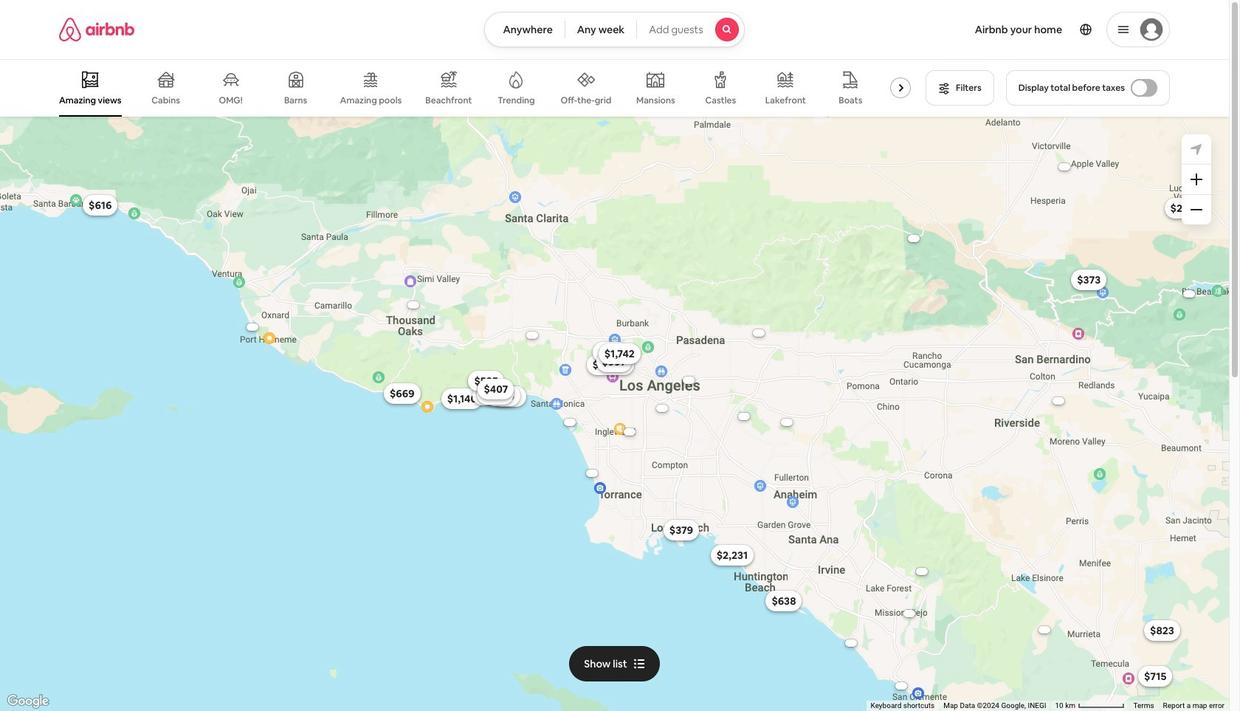 Task type: locate. For each thing, give the bounding box(es) containing it.
google image
[[4, 692, 52, 711]]

google map
showing 48 stays. region
[[0, 117, 1229, 711]]

group
[[59, 59, 943, 117]]

zoom in image
[[1191, 174, 1203, 185]]

profile element
[[762, 0, 1170, 59]]

None search field
[[485, 12, 745, 47]]

zoom out image
[[1191, 204, 1203, 216]]



Task type: vqa. For each thing, say whether or not it's contained in the screenshot.
Google image
yes



